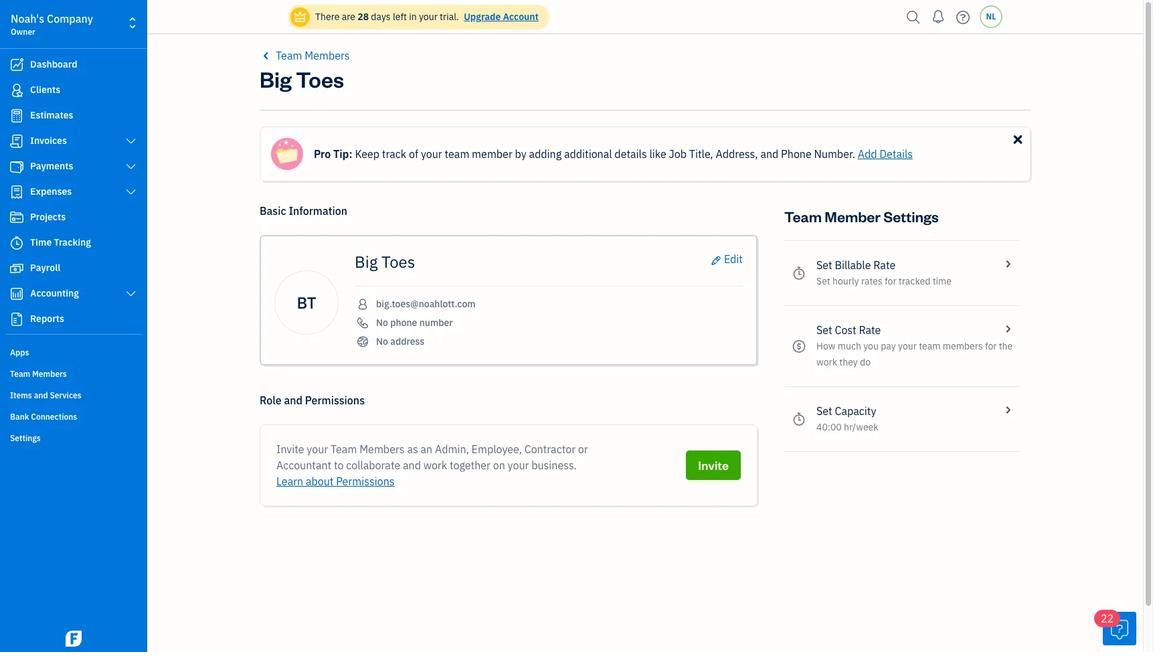 Task type: describe. For each thing, give the bounding box(es) containing it.
bank connections link
[[3, 406, 143, 426]]

big  toes
[[355, 251, 415, 272]]

nl button
[[980, 5, 1003, 28]]

noah's
[[11, 12, 44, 25]]

information
[[289, 204, 348, 218]]

invoices
[[30, 135, 67, 147]]

time
[[30, 236, 52, 248]]

set for set billable rate
[[817, 258, 833, 272]]

big.toes@noahlott.com
[[376, 298, 476, 310]]

no for no phone number
[[376, 317, 388, 329]]

items and services link
[[3, 385, 143, 405]]

primary default image
[[1009, 130, 1028, 149]]

set cost rate
[[817, 323, 881, 337]]

basic
[[260, 204, 286, 218]]

owner
[[11, 27, 35, 37]]

collaborate
[[346, 459, 400, 472]]

title,
[[689, 147, 713, 161]]

40:00 hr/week
[[817, 421, 879, 433]]

apps link
[[3, 342, 143, 362]]

reports
[[30, 313, 64, 325]]

accounting
[[30, 287, 79, 299]]

members
[[943, 340, 983, 352]]

invoices link
[[3, 129, 143, 153]]

toes for big  toes
[[382, 251, 415, 272]]

accounting link
[[3, 282, 143, 306]]

additional
[[564, 147, 612, 161]]

there are 28 days left in your trial. upgrade account
[[315, 11, 539, 23]]

0 vertical spatial team
[[445, 147, 470, 161]]

bt
[[297, 292, 316, 313]]

settings link
[[3, 428, 143, 448]]

items
[[10, 390, 32, 400]]

edit link
[[708, 252, 743, 267]]

team inside main element
[[10, 369, 30, 379]]

company
[[47, 12, 93, 25]]

an
[[421, 443, 433, 456]]

permissions inside invite your team members as an admin, employee, contractor or accountant to collaborate and work together on your business. learn about permissions
[[336, 475, 395, 488]]

clients link
[[3, 78, 143, 102]]

the
[[999, 340, 1013, 352]]

set capacity
[[817, 404, 877, 418]]

big for big toes
[[260, 64, 292, 93]]

clients
[[30, 84, 60, 96]]

0 vertical spatial permissions
[[305, 394, 365, 407]]

employee,
[[472, 443, 522, 456]]

how much you pay your team members for the work they do
[[817, 340, 1013, 368]]

as
[[407, 443, 418, 456]]

payroll link
[[3, 256, 143, 280]]

capacity
[[835, 404, 877, 418]]

payroll
[[30, 262, 60, 274]]

learn about permissions link
[[276, 475, 395, 488]]

timer image
[[9, 236, 25, 250]]

report image
[[9, 313, 25, 326]]

number.
[[814, 147, 855, 161]]

for inside how much you pay your team members for the work they do
[[985, 340, 997, 352]]

search image
[[903, 7, 924, 27]]

projects
[[30, 211, 66, 223]]

adding
[[529, 147, 562, 161]]

pro
[[314, 147, 331, 161]]

and right "role"
[[284, 394, 303, 407]]

0 vertical spatial for
[[885, 275, 897, 287]]

role
[[260, 394, 282, 407]]

client image
[[9, 84, 25, 97]]

your right in
[[419, 11, 438, 23]]

member
[[472, 147, 513, 161]]

pro tip: keep track of your team member by adding additional details like job title, address, and phone number. add details
[[314, 147, 913, 161]]

team members inside main element
[[10, 369, 67, 379]]

nl
[[986, 11, 996, 21]]

1 horizontal spatial team
[[276, 49, 302, 62]]

team inside how much you pay your team members for the work they do
[[919, 340, 941, 352]]

keep
[[355, 147, 380, 161]]

big toes
[[260, 64, 344, 93]]

noah's company owner
[[11, 12, 93, 37]]

members inside invite your team members as an admin, employee, contractor or accountant to collaborate and work together on your business. learn about permissions
[[360, 443, 405, 456]]

team inside invite your team members as an admin, employee, contractor or accountant to collaborate and work together on your business. learn about permissions
[[331, 443, 357, 456]]

main element
[[0, 0, 181, 652]]

basic information
[[260, 204, 348, 218]]

expenses link
[[3, 180, 143, 204]]

1 vertical spatial team members link
[[3, 364, 143, 384]]

estimate image
[[9, 109, 25, 123]]

in
[[409, 11, 417, 23]]

are
[[342, 11, 355, 23]]

set hourly rates for tracked time
[[817, 275, 952, 287]]

1 horizontal spatial team members link
[[260, 48, 350, 64]]

go to help image
[[953, 7, 974, 27]]

big for big  toes
[[355, 251, 378, 272]]

job
[[669, 147, 687, 161]]

much
[[838, 340, 862, 352]]

estimates link
[[3, 104, 143, 128]]

notifications image
[[928, 3, 949, 30]]

by
[[515, 147, 527, 161]]

time tracking link
[[3, 231, 143, 255]]

track
[[382, 147, 407, 161]]

left
[[393, 11, 407, 23]]

rates
[[861, 275, 883, 287]]

28
[[358, 11, 369, 23]]

add
[[858, 147, 877, 161]]

bank
[[10, 412, 29, 422]]

edit
[[724, 252, 743, 266]]

set for set hourly rates for tracked time
[[817, 275, 831, 287]]

like
[[650, 147, 667, 161]]

invite button
[[686, 451, 741, 480]]

resource center badge image
[[1103, 612, 1137, 645]]

pay
[[881, 340, 896, 352]]

and left the phone
[[761, 147, 779, 161]]

or
[[578, 443, 588, 456]]

and inside items and services link
[[34, 390, 48, 400]]



Task type: vqa. For each thing, say whether or not it's contained in the screenshot.
rightmost Team Members
yes



Task type: locate. For each thing, give the bounding box(es) containing it.
to
[[334, 459, 344, 472]]

permissions right "role"
[[305, 394, 365, 407]]

phone
[[390, 317, 417, 329]]

0 vertical spatial big
[[260, 64, 292, 93]]

1 vertical spatial rate
[[859, 323, 881, 337]]

chevron large down image down estimates link
[[125, 136, 137, 147]]

no address
[[376, 335, 425, 347]]

chevron large down image up expenses link
[[125, 161, 137, 172]]

settings
[[10, 433, 41, 443]]

1 vertical spatial chevron large down image
[[125, 161, 137, 172]]

0 horizontal spatial for
[[885, 275, 897, 287]]

accountant
[[276, 459, 331, 472]]

0 horizontal spatial work
[[424, 459, 447, 472]]

0 vertical spatial work
[[817, 356, 838, 368]]

0 vertical spatial invite
[[276, 443, 304, 456]]

your
[[419, 11, 438, 23], [421, 147, 442, 161], [898, 340, 917, 352], [307, 443, 328, 456], [508, 459, 529, 472]]

learn
[[276, 475, 303, 488]]

1 vertical spatial members
[[32, 369, 67, 379]]

details
[[880, 147, 913, 161]]

team members link up items and services link
[[3, 364, 143, 384]]

payments
[[30, 160, 73, 172]]

0 vertical spatial rate
[[874, 258, 896, 272]]

set
[[817, 258, 833, 272], [817, 275, 831, 287], [817, 323, 833, 337], [817, 404, 833, 418]]

and right items
[[34, 390, 48, 400]]

1 horizontal spatial team members
[[276, 49, 350, 62]]

1 vertical spatial team
[[919, 340, 941, 352]]

dashboard
[[30, 58, 77, 70]]

0 horizontal spatial members
[[32, 369, 67, 379]]

rate up you
[[859, 323, 881, 337]]

0 vertical spatial team members
[[276, 49, 350, 62]]

1 horizontal spatial members
[[305, 49, 350, 62]]

1 horizontal spatial work
[[817, 356, 838, 368]]

4 set from the top
[[817, 404, 833, 418]]

set left billable
[[817, 258, 833, 272]]

hourly
[[833, 275, 859, 287]]

set for set capacity
[[817, 404, 833, 418]]

invite your team members as an admin, employee, contractor or accountant to collaborate and work together on your business. learn about permissions
[[276, 443, 588, 488]]

3 chevron large down image from the top
[[125, 187, 137, 197]]

1 vertical spatial invite
[[698, 457, 729, 473]]

team members link up big toes
[[260, 48, 350, 64]]

0 horizontal spatial big
[[260, 64, 292, 93]]

2 horizontal spatial members
[[360, 443, 405, 456]]

payment image
[[9, 160, 25, 173]]

toes down there
[[296, 64, 344, 93]]

set up "how"
[[817, 323, 833, 337]]

estimates
[[30, 109, 73, 121]]

no for no address
[[376, 335, 388, 347]]

tracking
[[54, 236, 91, 248]]

invite for invite
[[698, 457, 729, 473]]

rate up set hourly rates for tracked time
[[874, 258, 896, 272]]

0 horizontal spatial toes
[[296, 64, 344, 93]]

1 vertical spatial team members
[[10, 369, 67, 379]]

bank connections
[[10, 412, 77, 422]]

1 vertical spatial no
[[376, 335, 388, 347]]

members up big toes
[[305, 49, 350, 62]]

dashboard image
[[9, 58, 25, 72]]

2 vertical spatial team
[[331, 443, 357, 456]]

0 horizontal spatial team
[[445, 147, 470, 161]]

0 vertical spatial team
[[276, 49, 302, 62]]

0 vertical spatial toes
[[296, 64, 344, 93]]

work down "how"
[[817, 356, 838, 368]]

your right of
[[421, 147, 442, 161]]

your up accountant
[[307, 443, 328, 456]]

2 vertical spatial chevron large down image
[[125, 187, 137, 197]]

chevron large down image for payments
[[125, 161, 137, 172]]

chevron large down image
[[125, 136, 137, 147], [125, 161, 137, 172], [125, 187, 137, 197]]

chevron large down image for expenses
[[125, 187, 137, 197]]

together
[[450, 459, 491, 472]]

services
[[50, 390, 81, 400]]

payments link
[[3, 155, 143, 179]]

rate
[[874, 258, 896, 272], [859, 323, 881, 337]]

members up "items and services" on the left of page
[[32, 369, 67, 379]]

do
[[860, 356, 871, 368]]

phone
[[781, 147, 812, 161]]

business.
[[532, 459, 577, 472]]

hr/week
[[844, 421, 879, 433]]

cost
[[835, 323, 857, 337]]

chevron large down image inside the payments link
[[125, 161, 137, 172]]

1 horizontal spatial for
[[985, 340, 997, 352]]

members up collaborate
[[360, 443, 405, 456]]

time
[[933, 275, 952, 287]]

time tracking
[[30, 236, 91, 248]]

team members up big toes
[[276, 49, 350, 62]]

and
[[761, 147, 779, 161], [34, 390, 48, 400], [284, 394, 303, 407], [403, 459, 421, 472]]

chevron large down image for invoices
[[125, 136, 137, 147]]

1 horizontal spatial toes
[[382, 251, 415, 272]]

1 horizontal spatial big
[[355, 251, 378, 272]]

team left member
[[445, 147, 470, 161]]

1 vertical spatial team
[[10, 369, 30, 379]]

details
[[615, 147, 647, 161]]

no
[[376, 317, 388, 329], [376, 335, 388, 347]]

permissions down collaborate
[[336, 475, 395, 488]]

work inside how much you pay your team members for the work they do
[[817, 356, 838, 368]]

2 no from the top
[[376, 335, 388, 347]]

upgrade
[[464, 11, 501, 23]]

0 vertical spatial team members link
[[260, 48, 350, 64]]

work
[[817, 356, 838, 368], [424, 459, 447, 472]]

1 chevron large down image from the top
[[125, 136, 137, 147]]

1 horizontal spatial invite
[[698, 457, 729, 473]]

chart image
[[9, 287, 25, 301]]

1 no from the top
[[376, 317, 388, 329]]

0 horizontal spatial team members link
[[3, 364, 143, 384]]

team up big toes
[[276, 49, 302, 62]]

0 vertical spatial no
[[376, 317, 388, 329]]

days
[[371, 11, 391, 23]]

toes for big toes
[[296, 64, 344, 93]]

chevron large down image inside expenses link
[[125, 187, 137, 197]]

invoice image
[[9, 135, 25, 148]]

0 horizontal spatial team
[[10, 369, 30, 379]]

big
[[260, 64, 292, 93], [355, 251, 378, 272]]

toes up big.toes@noahlott.com
[[382, 251, 415, 272]]

2 horizontal spatial team
[[331, 443, 357, 456]]

1 vertical spatial work
[[424, 459, 447, 472]]

toes
[[296, 64, 344, 93], [382, 251, 415, 272]]

set billable rate
[[817, 258, 896, 272]]

projects link
[[3, 206, 143, 230]]

invite for invite your team members as an admin, employee, contractor or accountant to collaborate and work together on your business. learn about permissions
[[276, 443, 304, 456]]

work down the an
[[424, 459, 447, 472]]

address
[[390, 335, 425, 347]]

team
[[276, 49, 302, 62], [10, 369, 30, 379], [331, 443, 357, 456]]

team members link
[[260, 48, 350, 64], [3, 364, 143, 384]]

1 horizontal spatial team
[[919, 340, 941, 352]]

no left address on the bottom left of page
[[376, 335, 388, 347]]

0 vertical spatial members
[[305, 49, 350, 62]]

1 vertical spatial permissions
[[336, 475, 395, 488]]

chevron large down image down the payments link
[[125, 187, 137, 197]]

members inside main element
[[32, 369, 67, 379]]

1 vertical spatial for
[[985, 340, 997, 352]]

22
[[1101, 612, 1114, 625]]

0 horizontal spatial team members
[[10, 369, 67, 379]]

your inside how much you pay your team members for the work they do
[[898, 340, 917, 352]]

set left hourly
[[817, 275, 831, 287]]

1 set from the top
[[817, 258, 833, 272]]

invite
[[276, 443, 304, 456], [698, 457, 729, 473]]

crown image
[[293, 10, 307, 24]]

number
[[420, 317, 453, 329]]

your right 'pay'
[[898, 340, 917, 352]]

rate for set cost rate
[[859, 323, 881, 337]]

work inside invite your team members as an admin, employee, contractor or accountant to collaborate and work together on your business. learn about permissions
[[424, 459, 447, 472]]

trial.
[[440, 11, 459, 23]]

set up 40:00
[[817, 404, 833, 418]]

money image
[[9, 262, 25, 275]]

expense image
[[9, 185, 25, 199]]

address,
[[716, 147, 758, 161]]

there
[[315, 11, 340, 23]]

1 vertical spatial big
[[355, 251, 378, 272]]

account
[[503, 11, 539, 23]]

rate for set billable rate
[[874, 258, 896, 272]]

team
[[445, 147, 470, 161], [919, 340, 941, 352]]

40:00
[[817, 421, 842, 433]]

team down apps
[[10, 369, 30, 379]]

apps
[[10, 347, 29, 357]]

you
[[864, 340, 879, 352]]

project image
[[9, 211, 25, 224]]

admin,
[[435, 443, 469, 456]]

0 horizontal spatial invite
[[276, 443, 304, 456]]

2 vertical spatial members
[[360, 443, 405, 456]]

dashboard link
[[3, 53, 143, 77]]

role and permissions
[[260, 394, 365, 407]]

invite inside invite your team members as an admin, employee, contractor or accountant to collaborate and work together on your business. learn about permissions
[[276, 443, 304, 456]]

contractor
[[525, 443, 576, 456]]

add details link
[[858, 146, 913, 162]]

about
[[306, 475, 334, 488]]

2 set from the top
[[817, 275, 831, 287]]

freshbooks image
[[63, 631, 84, 647]]

of
[[409, 147, 418, 161]]

for right rates
[[885, 275, 897, 287]]

1 vertical spatial toes
[[382, 251, 415, 272]]

how
[[817, 340, 836, 352]]

2 chevron large down image from the top
[[125, 161, 137, 172]]

team up to
[[331, 443, 357, 456]]

items and services
[[10, 390, 81, 400]]

expenses
[[30, 185, 72, 197]]

upgrade account link
[[461, 11, 539, 23]]

your right on
[[508, 459, 529, 472]]

and inside invite your team members as an admin, employee, contractor or accountant to collaborate and work together on your business. learn about permissions
[[403, 459, 421, 472]]

set for set cost rate
[[817, 323, 833, 337]]

no left phone
[[376, 317, 388, 329]]

0 vertical spatial chevron large down image
[[125, 136, 137, 147]]

team left members at the right bottom of page
[[919, 340, 941, 352]]

chevron large down image
[[125, 289, 137, 299]]

22 button
[[1095, 610, 1137, 645]]

and down as on the bottom left
[[403, 459, 421, 472]]

team members up "items and services" on the left of page
[[10, 369, 67, 379]]

for left the
[[985, 340, 997, 352]]

3 set from the top
[[817, 323, 833, 337]]

tracked
[[899, 275, 931, 287]]

invite inside button
[[698, 457, 729, 473]]



